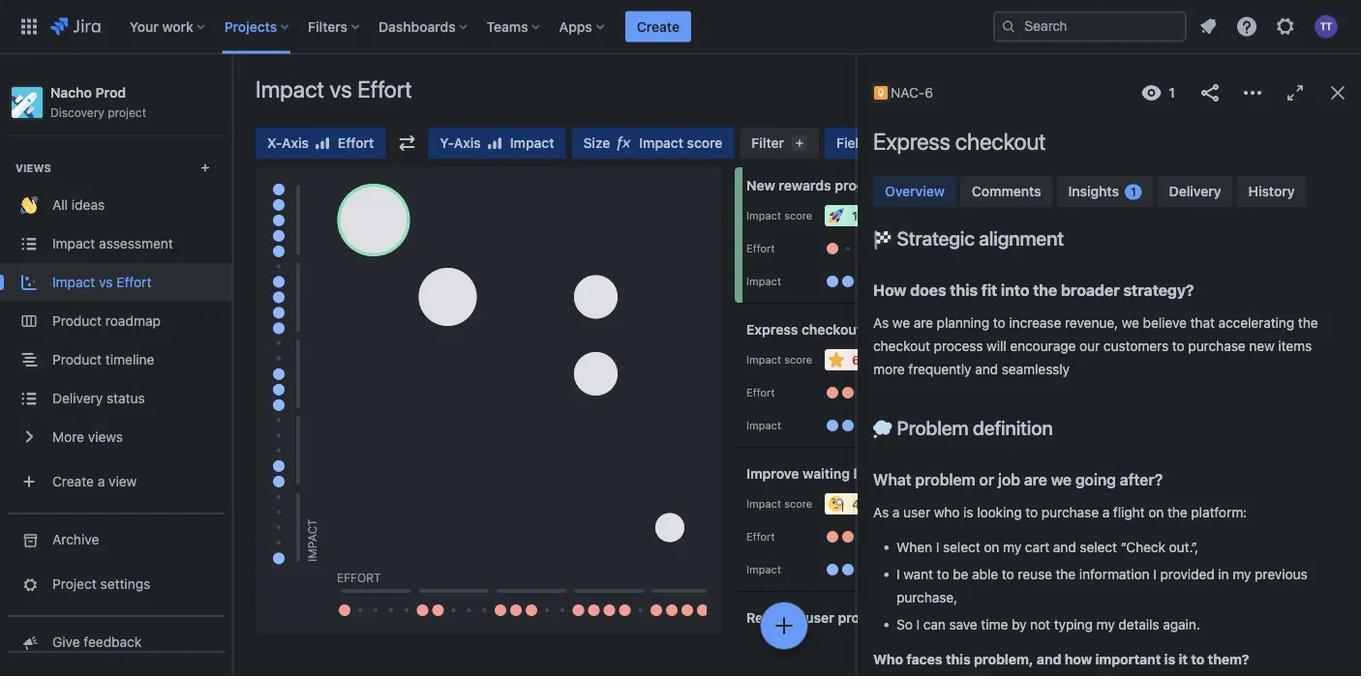 Task type: describe. For each thing, give the bounding box(es) containing it.
size
[[583, 135, 610, 151]]

view
[[109, 473, 137, 489]]

history button
[[1237, 176, 1307, 207]]

2 horizontal spatial checkout
[[955, 128, 1046, 155]]

this for fit
[[950, 281, 978, 300]]

teams button
[[481, 11, 548, 42]]

0 horizontal spatial purchase
[[1042, 505, 1099, 521]]

waiting
[[803, 466, 850, 482]]

:rocket: image
[[829, 208, 844, 224]]

again.
[[1163, 617, 1200, 633]]

0 vertical spatial my
[[1003, 540, 1022, 556]]

to right able
[[1002, 567, 1014, 583]]

encourage
[[1010, 338, 1076, 354]]

1 select from the left
[[943, 540, 980, 556]]

projects
[[224, 18, 277, 34]]

purchase,
[[897, 590, 958, 606]]

assessment
[[99, 235, 173, 251]]

timeline
[[105, 351, 154, 367]]

how
[[1065, 652, 1092, 668]]

i right "so"
[[916, 617, 920, 633]]

create button
[[625, 11, 691, 42]]

checkout inside as we are planning to increase revenue, we believe that accelerating the checkout process will encourage our customers to purchase new items more frequently and seamlessly
[[873, 338, 930, 354]]

0 vertical spatial on
[[1148, 505, 1164, 521]]

who
[[934, 505, 960, 521]]

add ideas image
[[773, 615, 796, 638]]

1 horizontal spatial impact vs effort
[[256, 75, 412, 102]]

so
[[897, 617, 913, 633]]

refactor
[[746, 610, 802, 626]]

definition
[[973, 416, 1053, 439]]

program
[[835, 178, 890, 194]]

projects button
[[219, 11, 296, 42]]

score for new
[[784, 210, 812, 222]]

all
[[52, 197, 68, 212]]

impact score right formula icon
[[639, 135, 723, 151]]

or
[[979, 471, 994, 489]]

increase
[[1009, 315, 1061, 331]]

impact score for improve
[[746, 498, 812, 511]]

40
[[852, 498, 868, 511]]

4
[[886, 135, 894, 151]]

product timeline
[[52, 351, 154, 367]]

archive button
[[0, 520, 232, 559]]

are inside as we are planning to increase revenue, we believe that accelerating the checkout process will encourage our customers to purchase new items more frequently and seamlessly
[[914, 315, 933, 331]]

delivery for delivery status
[[52, 390, 103, 406]]

6
[[925, 85, 933, 101]]

0 horizontal spatial express checkout
[[746, 322, 862, 338]]

views
[[88, 429, 123, 445]]

experience
[[877, 466, 948, 482]]

current project sidebar image
[[211, 77, 254, 116]]

0 horizontal spatial checkout
[[802, 322, 862, 338]]

improve waiting list experience
[[746, 466, 948, 482]]

impact score for express
[[746, 354, 812, 366]]

to down believe
[[1172, 338, 1185, 354]]

a for as
[[893, 505, 900, 521]]

alignment
[[979, 227, 1064, 249]]

0 vertical spatial vs
[[330, 75, 352, 102]]

problem
[[897, 416, 969, 439]]

product for product timeline
[[52, 351, 102, 367]]

:thought_balloon: image
[[873, 420, 893, 440]]

going
[[1075, 471, 1116, 489]]

how does this fit into the broader strategy?
[[873, 281, 1194, 300]]

to right it on the right bottom
[[1191, 652, 1205, 668]]

prod
[[95, 85, 126, 101]]

0 vertical spatial is
[[963, 505, 974, 521]]

fit
[[981, 281, 997, 300]]

save
[[949, 617, 978, 633]]

nacho
[[50, 85, 92, 101]]

y-
[[440, 135, 454, 151]]

strategy?
[[1123, 281, 1194, 300]]

what
[[873, 471, 912, 489]]

1 vertical spatial and
[[1053, 540, 1076, 556]]

platform:
[[1191, 505, 1247, 521]]

impact assessment
[[52, 235, 173, 251]]

so i can save time by not typing my details again.
[[897, 617, 1204, 633]]

0 horizontal spatial express
[[746, 322, 798, 338]]

out.",
[[1169, 540, 1199, 556]]

x-
[[267, 135, 282, 151]]

jira product discovery navigation element
[[0, 54, 232, 677]]

100
[[852, 209, 873, 223]]

group containing all ideas
[[0, 136, 232, 513]]

provided
[[1160, 567, 1215, 583]]

feedback
[[84, 634, 142, 650]]

customers
[[1104, 338, 1169, 354]]

in
[[1218, 567, 1229, 583]]

history
[[1248, 183, 1295, 199]]

insights
[[1068, 183, 1119, 199]]

delivery for delivery
[[1169, 183, 1221, 199]]

settings image
[[1274, 15, 1297, 38]]

discovery
[[50, 106, 104, 119]]

reuse
[[1018, 567, 1052, 583]]

to left be
[[937, 567, 949, 583]]

filters
[[308, 18, 348, 34]]

new rewards program
[[746, 178, 890, 194]]

impact inside 'link'
[[52, 235, 95, 251]]

when i select on my cart and select "check out.",
[[897, 540, 1199, 556]]

impact vs effort inside 'group'
[[52, 274, 151, 290]]

looking
[[977, 505, 1022, 521]]

2 select from the left
[[1080, 540, 1117, 556]]

:wave: image
[[20, 196, 38, 213]]

formula image
[[616, 136, 632, 151]]

as for as a user who is looking to purchase a flight on the platform:
[[873, 505, 889, 521]]

as we are planning to increase revenue, we believe that accelerating the checkout process will encourage our customers to purchase new items more frequently and seamlessly
[[873, 315, 1322, 378]]

seamlessly
[[1002, 362, 1070, 378]]

when
[[897, 540, 932, 556]]

be
[[953, 567, 969, 583]]

rating image
[[315, 136, 330, 151]]

0 vertical spatial express checkout
[[873, 128, 1046, 155]]

important
[[1096, 652, 1161, 668]]

purchase inside as we are planning to increase revenue, we believe that accelerating the checkout process will encourage our customers to purchase new items more frequently and seamlessly
[[1188, 338, 1246, 354]]

score for improve
[[784, 498, 812, 511]]

create a view
[[52, 473, 137, 489]]

to up will
[[993, 315, 1006, 331]]

filters button
[[302, 11, 367, 42]]

filter button
[[740, 128, 819, 159]]

"check
[[1121, 540, 1166, 556]]

give
[[52, 634, 80, 650]]

notifications image
[[1197, 15, 1220, 38]]

the inside as we are planning to increase revenue, we believe that accelerating the checkout process will encourage our customers to purchase new items more frequently and seamlessly
[[1298, 315, 1318, 331]]

items
[[1278, 338, 1312, 354]]

believe
[[1143, 315, 1187, 331]]

after?
[[1120, 471, 1163, 489]]

rewards
[[779, 178, 831, 194]]

teams
[[487, 18, 528, 34]]

feedback image
[[19, 633, 39, 652]]

project settings image
[[19, 575, 39, 594]]

delivery status
[[52, 390, 145, 406]]

apps button
[[553, 11, 612, 42]]

typing
[[1054, 617, 1093, 633]]

the inside i want to be able to reuse the information i provided in my previous purchase,
[[1056, 567, 1076, 583]]



Task type: locate. For each thing, give the bounding box(es) containing it.
primary element
[[12, 0, 993, 54]]

can
[[923, 617, 946, 633]]

a down what
[[893, 505, 900, 521]]

delivery left history
[[1169, 183, 1221, 199]]

switchaxes image
[[399, 136, 415, 151]]

product up delivery status
[[52, 351, 102, 367]]

select up the information
[[1080, 540, 1117, 556]]

fields
[[837, 135, 874, 151]]

data
[[883, 610, 912, 626]]

1 vertical spatial are
[[1024, 471, 1047, 489]]

select up be
[[943, 540, 980, 556]]

create
[[637, 18, 680, 34], [52, 473, 94, 489]]

create for create a view
[[52, 473, 94, 489]]

impact score down improve
[[746, 498, 812, 511]]

your
[[129, 18, 159, 34]]

product for product roadmap
[[52, 313, 102, 329]]

1 vertical spatial user
[[806, 610, 834, 626]]

create right apps popup button
[[637, 18, 680, 34]]

impact inside impact vs effort link
[[52, 274, 95, 290]]

the up items
[[1298, 315, 1318, 331]]

new
[[746, 178, 775, 194]]

impact vs effort link
[[0, 263, 232, 302]]

my
[[1003, 540, 1022, 556], [1233, 567, 1251, 583], [1096, 617, 1115, 633]]

express checkout up 65
[[746, 322, 862, 338]]

problem definition
[[893, 416, 1053, 439]]

axis for x-
[[282, 135, 309, 151]]

and left the how
[[1037, 652, 1061, 668]]

0 horizontal spatial is
[[963, 505, 974, 521]]

0 vertical spatial create
[[637, 18, 680, 34]]

purchase down that
[[1188, 338, 1246, 354]]

product timeline link
[[0, 340, 232, 379]]

score down rewards
[[784, 210, 812, 222]]

purchase down "going"
[[1042, 505, 1099, 521]]

create for create
[[637, 18, 680, 34]]

0 horizontal spatial axis
[[282, 135, 309, 151]]

user left 'who'
[[903, 505, 930, 521]]

:checkered_flag: image
[[873, 231, 893, 250], [873, 231, 893, 250]]

1 horizontal spatial is
[[1164, 652, 1176, 668]]

1 horizontal spatial checkout
[[873, 338, 930, 354]]

delivery
[[1169, 183, 1221, 199], [52, 390, 103, 406]]

a left view
[[98, 473, 105, 489]]

and
[[975, 362, 998, 378], [1053, 540, 1076, 556], [1037, 652, 1061, 668]]

1 axis from the left
[[282, 135, 309, 151]]

impact score for new
[[746, 210, 812, 222]]

tab list
[[871, 174, 1348, 209]]

i down ""check"
[[1153, 567, 1157, 583]]

your work
[[129, 18, 193, 34]]

comments button
[[960, 176, 1053, 207]]

work
[[162, 18, 193, 34]]

0 vertical spatial product
[[52, 313, 102, 329]]

comments
[[972, 183, 1041, 199]]

0 vertical spatial express
[[873, 128, 950, 155]]

0 horizontal spatial delivery
[[52, 390, 103, 406]]

0 vertical spatial and
[[975, 362, 998, 378]]

2 vertical spatial and
[[1037, 652, 1061, 668]]

product
[[52, 313, 102, 329], [52, 351, 102, 367]]

as right 40
[[873, 505, 889, 521]]

is left it on the right bottom
[[1164, 652, 1176, 668]]

the right into
[[1033, 281, 1057, 300]]

2 vertical spatial my
[[1096, 617, 1115, 633]]

are right job on the right of page
[[1024, 471, 1047, 489]]

delivery inside button
[[1169, 183, 1221, 199]]

:thought_balloon: image
[[873, 420, 893, 440]]

i left want
[[897, 567, 900, 583]]

as inside as we are planning to increase revenue, we believe that accelerating the checkout process will encourage our customers to purchase new items more frequently and seamlessly
[[873, 315, 889, 331]]

axis left rating icon
[[282, 135, 309, 151]]

1 horizontal spatial axis
[[454, 135, 481, 151]]

1 left share icon in the top right of the page
[[1169, 85, 1175, 101]]

a for create
[[98, 473, 105, 489]]

filter
[[752, 135, 784, 151]]

on right the flight
[[1148, 505, 1164, 521]]

job
[[998, 471, 1020, 489]]

nac-6
[[891, 85, 933, 101]]

impact vs effort up product roadmap
[[52, 274, 151, 290]]

vs inside jira product discovery navigation element
[[99, 274, 113, 290]]

1 horizontal spatial on
[[1148, 505, 1164, 521]]

we up 'customers'
[[1122, 315, 1139, 331]]

0 horizontal spatial we
[[893, 315, 910, 331]]

close image
[[1326, 81, 1350, 105]]

score
[[687, 135, 723, 151], [784, 210, 812, 222], [784, 354, 812, 366], [784, 498, 812, 511]]

give feedback
[[52, 634, 142, 650]]

1 horizontal spatial we
[[1051, 471, 1072, 489]]

give feedback button
[[0, 623, 232, 662]]

0 vertical spatial this
[[950, 281, 978, 300]]

delivery status link
[[0, 379, 232, 418]]

impact vs effort up rating icon
[[256, 75, 412, 102]]

score left filter
[[687, 135, 723, 151]]

not
[[1030, 617, 1050, 633]]

1 horizontal spatial express
[[873, 128, 950, 155]]

1 vertical spatial vs
[[99, 274, 113, 290]]

0 horizontal spatial impact vs effort
[[52, 274, 151, 290]]

this left fit
[[950, 281, 978, 300]]

axis for y-
[[454, 135, 481, 151]]

problem,
[[974, 652, 1034, 668]]

more views link
[[0, 418, 232, 456]]

faces
[[907, 652, 943, 668]]

impact score left 65
[[746, 354, 812, 366]]

1 horizontal spatial user
[[903, 505, 930, 521]]

want
[[904, 567, 933, 583]]

vs up rating icon
[[330, 75, 352, 102]]

nac-
[[891, 85, 925, 101]]

it
[[1179, 652, 1188, 668]]

2 product from the top
[[52, 351, 102, 367]]

score for express
[[784, 354, 812, 366]]

0 horizontal spatial user
[[806, 610, 834, 626]]

is right 'who'
[[963, 505, 974, 521]]

into
[[1001, 281, 1029, 300]]

1 vertical spatial on
[[984, 540, 999, 556]]

expand image
[[1284, 81, 1307, 105]]

delivery inside jira product discovery navigation element
[[52, 390, 103, 406]]

problem
[[915, 471, 976, 489]]

on up able
[[984, 540, 999, 556]]

my right in
[[1233, 567, 1251, 583]]

0 vertical spatial impact vs effort
[[256, 75, 412, 102]]

revenue,
[[1065, 315, 1118, 331]]

tab list containing overview
[[871, 174, 1348, 209]]

as down "how"
[[873, 315, 889, 331]]

effort
[[357, 75, 412, 102], [338, 135, 374, 151], [746, 243, 775, 255], [117, 274, 151, 290], [746, 387, 775, 399], [746, 531, 775, 544], [337, 571, 381, 585]]

strategic alignment
[[893, 227, 1064, 249]]

1 vertical spatial express checkout
[[746, 322, 862, 338]]

a inside popup button
[[98, 473, 105, 489]]

1 vertical spatial product
[[52, 351, 102, 367]]

0 horizontal spatial my
[[1003, 540, 1022, 556]]

help image
[[1235, 15, 1259, 38]]

group
[[0, 136, 232, 513]]

banner containing your work
[[0, 0, 1361, 54]]

appswitcher icon image
[[17, 15, 41, 38]]

0 vertical spatial delivery
[[1169, 183, 1221, 199]]

apps
[[559, 18, 592, 34]]

y-axis
[[440, 135, 481, 151]]

this right faces on the bottom of the page
[[946, 652, 971, 668]]

:rocket: image
[[829, 208, 844, 224]]

product up product timeline
[[52, 313, 102, 329]]

0 vertical spatial are
[[914, 315, 933, 331]]

a
[[98, 473, 105, 489], [893, 505, 900, 521], [1102, 505, 1110, 521]]

share image
[[1199, 81, 1222, 105]]

0 horizontal spatial a
[[98, 473, 105, 489]]

my inside i want to be able to reuse the information i provided in my previous purchase,
[[1233, 567, 1251, 583]]

previous
[[1255, 567, 1308, 583]]

1 horizontal spatial create
[[637, 18, 680, 34]]

1 horizontal spatial a
[[893, 505, 900, 521]]

0 horizontal spatial are
[[914, 315, 933, 331]]

2 horizontal spatial we
[[1122, 315, 1139, 331]]

this for problem,
[[946, 652, 971, 668]]

impact score down new
[[746, 210, 812, 222]]

1 inside popup button
[[1169, 85, 1175, 101]]

product inside "link"
[[52, 313, 102, 329]]

effort inside jira product discovery navigation element
[[117, 274, 151, 290]]

1 vertical spatial this
[[946, 652, 971, 668]]

settings
[[100, 576, 150, 592]]

1 horizontal spatial 1
[[1169, 85, 1175, 101]]

1 vertical spatial purchase
[[1042, 505, 1099, 521]]

this
[[950, 281, 978, 300], [946, 652, 971, 668]]

ideas
[[71, 197, 105, 212]]

1
[[1169, 85, 1175, 101], [1131, 185, 1136, 199]]

i right the when at bottom right
[[936, 540, 939, 556]]

2 horizontal spatial my
[[1233, 567, 1251, 583]]

checkout up more at bottom right
[[873, 338, 930, 354]]

:face_with_monocle: image
[[829, 497, 844, 512], [829, 497, 844, 512]]

process
[[934, 338, 983, 354]]

1 horizontal spatial select
[[1080, 540, 1117, 556]]

create inside popup button
[[52, 473, 94, 489]]

rating image
[[487, 136, 502, 151]]

and inside as we are planning to increase revenue, we believe that accelerating the checkout process will encourage our customers to purchase new items more frequently and seamlessly
[[975, 362, 998, 378]]

delivery button
[[1158, 176, 1233, 207]]

axis left rating image
[[454, 135, 481, 151]]

1 vertical spatial my
[[1233, 567, 1251, 583]]

select
[[943, 540, 980, 556], [1080, 540, 1117, 556]]

checkout up comments
[[955, 128, 1046, 155]]

2 horizontal spatial a
[[1102, 505, 1110, 521]]

the up out.",
[[1168, 505, 1188, 521]]

1 horizontal spatial vs
[[330, 75, 352, 102]]

what problem or job are we going after?
[[873, 471, 1163, 489]]

we up as a user who is looking to purchase a flight on the platform:
[[1051, 471, 1072, 489]]

express checkout down 6
[[873, 128, 1046, 155]]

1 vertical spatial is
[[1164, 652, 1176, 668]]

planning
[[937, 315, 990, 331]]

1 horizontal spatial express checkout
[[873, 128, 1046, 155]]

our
[[1080, 338, 1100, 354]]

0 horizontal spatial vs
[[99, 274, 113, 290]]

banner
[[0, 0, 1361, 54]]

more image
[[1241, 81, 1264, 105]]

my left "cart"
[[1003, 540, 1022, 556]]

0 vertical spatial user
[[903, 505, 930, 521]]

1 vertical spatial as
[[873, 505, 889, 521]]

impact score
[[639, 135, 723, 151], [746, 210, 812, 222], [746, 354, 812, 366], [746, 498, 812, 511]]

1 button
[[1134, 77, 1183, 108]]

1 horizontal spatial delivery
[[1169, 183, 1221, 199]]

able
[[972, 567, 998, 583]]

your profile and settings image
[[1315, 15, 1338, 38]]

:yellow_star: image
[[829, 352, 844, 368], [829, 352, 844, 368]]

user right add ideas image
[[806, 610, 834, 626]]

by
[[1012, 617, 1027, 633]]

nacho prod discovery project
[[50, 85, 146, 119]]

:wave: image
[[20, 196, 38, 213]]

0 horizontal spatial select
[[943, 540, 980, 556]]

all ideas link
[[0, 185, 232, 224]]

2 axis from the left
[[454, 135, 481, 151]]

create down "more"
[[52, 473, 94, 489]]

status
[[107, 390, 145, 406]]

score down improve
[[784, 498, 812, 511]]

0 horizontal spatial on
[[984, 540, 999, 556]]

i
[[936, 540, 939, 556], [897, 567, 900, 583], [1153, 567, 1157, 583], [916, 617, 920, 633]]

0 vertical spatial 1
[[1169, 85, 1175, 101]]

create inside button
[[637, 18, 680, 34]]

overview
[[885, 183, 945, 199]]

project
[[52, 576, 97, 592]]

who
[[873, 652, 903, 668]]

0 vertical spatial as
[[873, 315, 889, 331]]

1 vertical spatial delivery
[[52, 390, 103, 406]]

2 as from the top
[[873, 505, 889, 521]]

vs
[[330, 75, 352, 102], [99, 274, 113, 290]]

views
[[15, 161, 51, 174]]

to right 'looking'
[[1026, 505, 1038, 521]]

create a view button
[[0, 462, 232, 501]]

score left 65
[[784, 354, 812, 366]]

1 right insights
[[1131, 185, 1136, 199]]

express checkout
[[873, 128, 1046, 155], [746, 322, 862, 338]]

are down the does
[[914, 315, 933, 331]]

0 horizontal spatial create
[[52, 473, 94, 489]]

1 vertical spatial express
[[746, 322, 798, 338]]

impact assessment link
[[0, 224, 232, 263]]

and right "cart"
[[1053, 540, 1076, 556]]

1 as from the top
[[873, 315, 889, 331]]

1 vertical spatial impact vs effort
[[52, 274, 151, 290]]

1 product from the top
[[52, 313, 102, 329]]

we down "how"
[[893, 315, 910, 331]]

the right reuse
[[1056, 567, 1076, 583]]

a left the flight
[[1102, 505, 1110, 521]]

jira image
[[50, 15, 100, 38], [50, 15, 100, 38]]

1 vertical spatial create
[[52, 473, 94, 489]]

1 horizontal spatial are
[[1024, 471, 1047, 489]]

as for as we are planning to increase revenue, we believe that accelerating the checkout process will encourage our customers to purchase new items more frequently and seamlessly
[[873, 315, 889, 331]]

Search field
[[993, 11, 1187, 42]]

how
[[873, 281, 907, 300]]

checkout up 65
[[802, 322, 862, 338]]

0 vertical spatial purchase
[[1188, 338, 1246, 354]]

delivery up "more"
[[52, 390, 103, 406]]

and down will
[[975, 362, 998, 378]]

my right the typing
[[1096, 617, 1115, 633]]

axis
[[282, 135, 309, 151], [454, 135, 481, 151]]

vs up product roadmap
[[99, 274, 113, 290]]

i want to be able to reuse the information i provided in my previous purchase,
[[897, 567, 1311, 606]]

product roadmap link
[[0, 302, 232, 340]]

0 horizontal spatial 1
[[1131, 185, 1136, 199]]

1 horizontal spatial purchase
[[1188, 338, 1246, 354]]

1 horizontal spatial my
[[1096, 617, 1115, 633]]

1 vertical spatial 1
[[1131, 185, 1136, 199]]

who faces this problem, and how important is it to them?
[[873, 652, 1249, 668]]

search image
[[1001, 19, 1017, 34]]



Task type: vqa. For each thing, say whether or not it's contained in the screenshot.
Improve's 'Impact score'
yes



